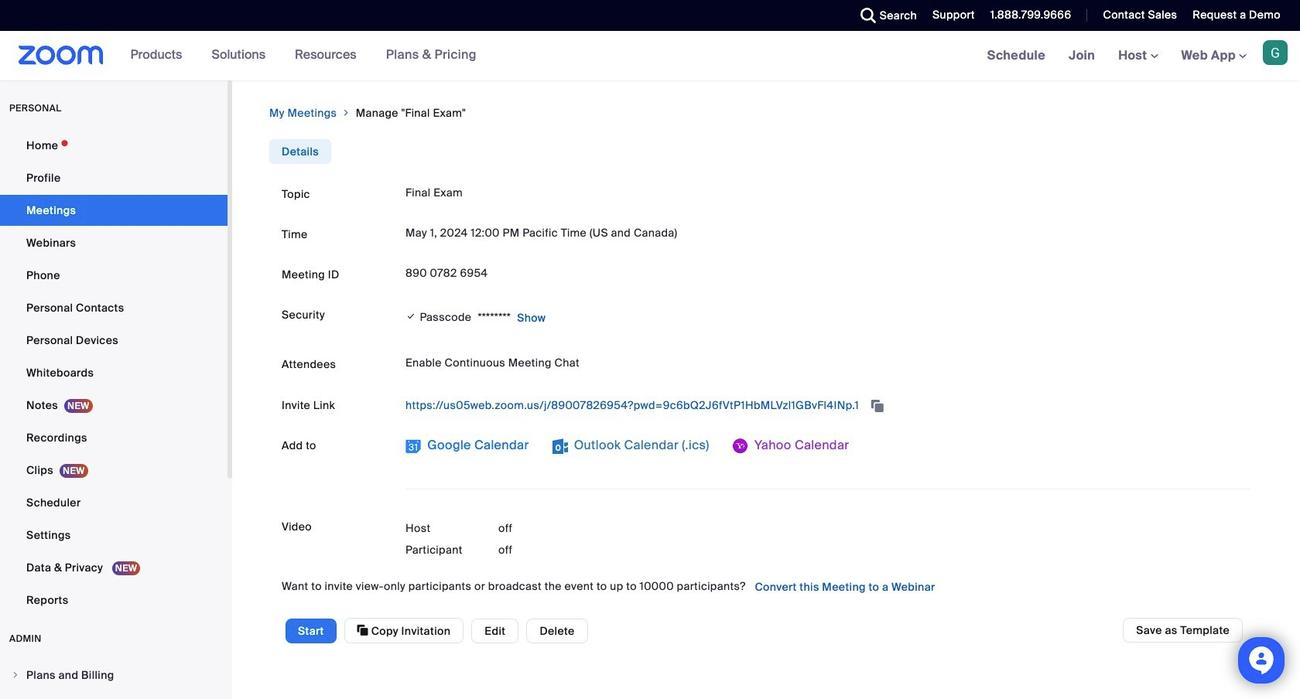 Task type: describe. For each thing, give the bounding box(es) containing it.
copy image
[[357, 624, 368, 638]]

add to yahoo calendar image
[[733, 439, 748, 454]]

zoom logo image
[[19, 46, 103, 65]]

manage my meeting tab control tab list
[[269, 139, 331, 164]]



Task type: locate. For each thing, give the bounding box(es) containing it.
add to google calendar image
[[406, 439, 421, 454]]

1 horizontal spatial right image
[[342, 105, 351, 121]]

personal menu menu
[[0, 130, 228, 618]]

profile picture image
[[1263, 40, 1288, 65]]

menu item
[[0, 661, 228, 690]]

banner
[[0, 31, 1300, 81]]

application
[[406, 393, 1251, 418]]

meetings navigation
[[976, 31, 1300, 81]]

0 horizontal spatial right image
[[11, 671, 20, 680]]

product information navigation
[[103, 31, 488, 81]]

checked image
[[406, 309, 417, 324]]

tab
[[269, 139, 331, 164]]

right image
[[342, 105, 351, 121], [11, 671, 20, 680]]

1 vertical spatial right image
[[11, 671, 20, 680]]

0 vertical spatial right image
[[342, 105, 351, 121]]

manage final exam navigation
[[269, 105, 1263, 121]]

add to outlook calendar (.ics) image
[[552, 439, 568, 454]]



Task type: vqa. For each thing, say whether or not it's contained in the screenshot.
1st 'menu item' from the top of the Admin Menu menu
no



